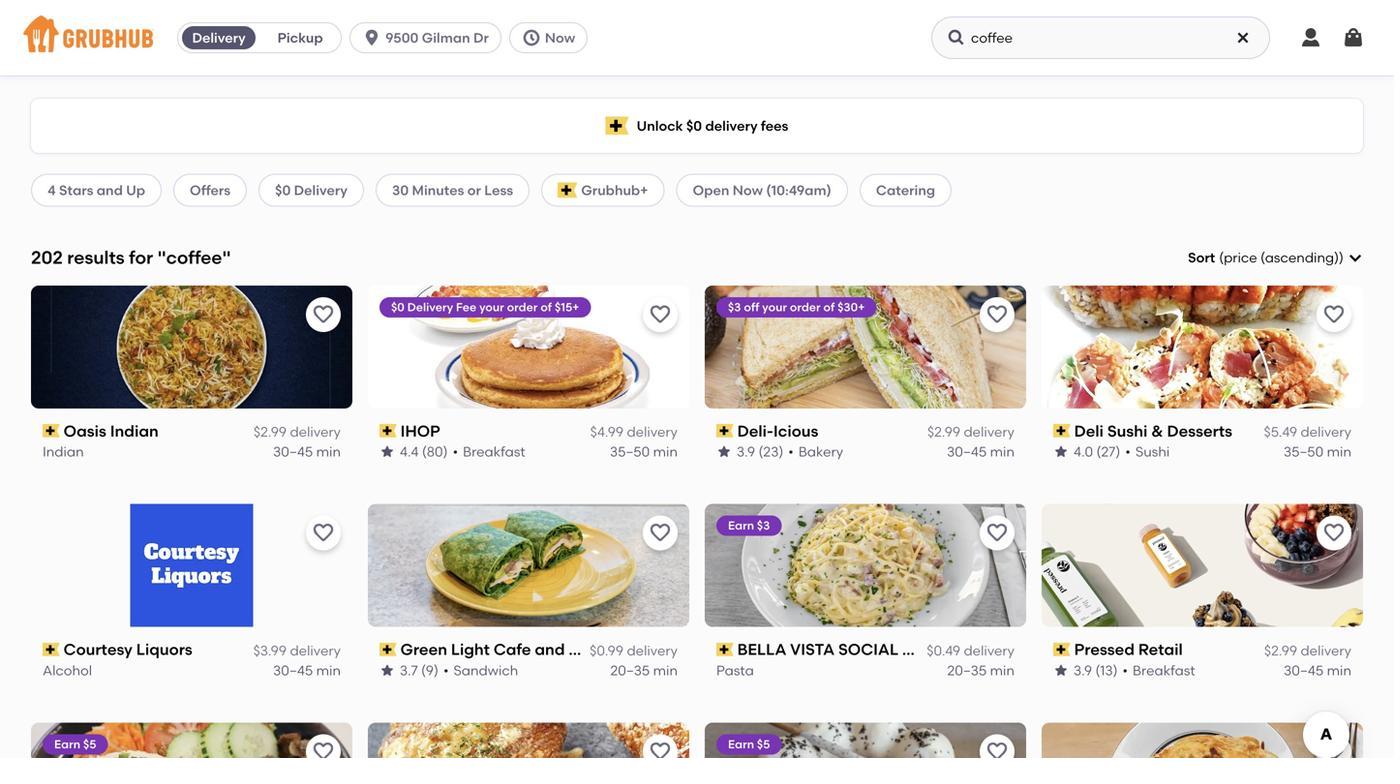 Task type: vqa. For each thing, say whether or not it's contained in the screenshot.
left of
yes



Task type: describe. For each thing, give the bounding box(es) containing it.
breakfast for ihop
[[463, 444, 526, 460]]

earn $5 for mochinut utc logo
[[728, 738, 771, 752]]

1 your from the left
[[480, 300, 504, 314]]

30–45 for oasis indian
[[273, 444, 313, 460]]

35–50 for deli sushi & desserts
[[1285, 444, 1324, 460]]

subscription pass image for courtesy liquors
[[43, 643, 60, 657]]

subscription pass image for oasis indian
[[43, 424, 60, 438]]

deli-icious
[[738, 422, 819, 441]]

off
[[744, 300, 760, 314]]

sort ( price (ascending) )
[[1189, 249, 1345, 266]]

35–50 for ihop
[[610, 444, 650, 460]]

0 vertical spatial $0
[[687, 118, 702, 134]]

delivery for $0 delivery fee your order of $15+
[[408, 300, 454, 314]]

4.4 (80)
[[400, 444, 448, 460]]

pressed retail
[[1075, 640, 1184, 659]]

30–45 min for liquors
[[273, 662, 341, 679]]

now inside button
[[545, 30, 576, 46]]

9500 gilman dr
[[386, 30, 489, 46]]

• bakery
[[789, 444, 844, 460]]

earn $3
[[728, 519, 771, 533]]

$0 delivery fee your order of $15+
[[391, 300, 580, 314]]

green
[[401, 640, 448, 659]]

$15+
[[555, 300, 580, 314]]

$0 delivery
[[275, 182, 348, 198]]

$5 for saigon 5 logo
[[83, 738, 96, 752]]

subscription pass image for green light cafe and deli
[[380, 643, 397, 657]]

4 stars and up
[[47, 182, 145, 198]]

(9)
[[421, 662, 439, 679]]

0 vertical spatial &
[[1152, 422, 1164, 441]]

liquors
[[136, 640, 192, 659]]

(13)
[[1096, 662, 1118, 679]]

$5.49
[[1265, 424, 1298, 440]]

4.0
[[1074, 444, 1094, 460]]

pressed retail logo image
[[1042, 504, 1364, 627]]

icious
[[774, 422, 819, 441]]

star icon image for deli sushi & desserts
[[1054, 444, 1069, 460]]

pickup
[[278, 30, 323, 46]]

0 horizontal spatial and
[[97, 182, 123, 198]]

none field containing sort
[[1189, 248, 1364, 268]]

min for bella vista social club & caffe
[[991, 662, 1015, 679]]

paris baguette logo image
[[368, 723, 690, 759]]

delivery for ihop
[[627, 424, 678, 440]]

delivery for green light cafe and deli
[[627, 643, 678, 659]]

subscription pass image for pressed retail
[[1054, 643, 1071, 657]]

now button
[[509, 22, 596, 53]]

9500
[[386, 30, 419, 46]]

$2.99 for retail
[[1265, 643, 1298, 659]]

• for deli sushi & desserts
[[1126, 444, 1131, 460]]

min for pressed retail
[[1328, 662, 1352, 679]]

0 horizontal spatial indian
[[43, 444, 84, 460]]

9500 gilman dr button
[[350, 22, 509, 53]]

pickup button
[[260, 22, 341, 53]]

open now (10:49am)
[[693, 182, 832, 198]]

delivery for oasis indian
[[290, 424, 341, 440]]

mochinut utc logo image
[[705, 723, 1027, 759]]

$30+
[[838, 300, 865, 314]]

grubhub plus flag logo image for unlock $0 delivery fees
[[606, 117, 629, 135]]

(10:49am)
[[767, 182, 832, 198]]

green light cafe and deli
[[401, 640, 598, 659]]

deli sushi & desserts logo image
[[1042, 286, 1364, 409]]

3.7
[[400, 662, 418, 679]]

0 vertical spatial deli
[[1075, 422, 1104, 441]]

1 horizontal spatial indian
[[110, 422, 159, 441]]

2 of from the left
[[824, 300, 835, 314]]

stars
[[59, 182, 93, 198]]

gilman
[[422, 30, 470, 46]]

save this restaurant image for green light cafe and deli
[[649, 522, 672, 545]]

$3.99
[[253, 643, 287, 659]]

30–45 min for indian
[[273, 444, 341, 460]]

• breakfast for ihop
[[453, 444, 526, 460]]

up
[[126, 182, 145, 198]]

sushi for deli
[[1108, 422, 1148, 441]]

courtesy liquors
[[64, 640, 192, 659]]

light
[[451, 640, 490, 659]]

sort
[[1189, 249, 1216, 266]]

unlock $0 delivery fees
[[637, 118, 789, 134]]

sandwich
[[454, 662, 519, 679]]

20–35 for deli
[[611, 662, 650, 679]]

subterranean coffee logo image
[[1042, 723, 1364, 759]]

alcohol
[[43, 662, 92, 679]]

$2.99 delivery for pressed retail
[[1265, 643, 1352, 659]]

3.7 (9)
[[400, 662, 439, 679]]

20–35 for &
[[948, 662, 987, 679]]

$3 off your order of $30+
[[728, 300, 865, 314]]

courtesy
[[64, 640, 133, 659]]

star icon image for pressed retail
[[1054, 663, 1069, 679]]

1 vertical spatial now
[[733, 182, 763, 198]]

desserts
[[1168, 422, 1233, 441]]

$2.99 delivery for oasis indian
[[254, 424, 341, 440]]

delivery for pressed retail
[[1301, 643, 1352, 659]]

saigon 5 logo image
[[31, 723, 353, 759]]

202
[[31, 247, 63, 268]]

$0 for $0 delivery
[[275, 182, 291, 198]]

(27)
[[1097, 444, 1121, 460]]

1 vertical spatial $3
[[757, 519, 771, 533]]

ihop
[[401, 422, 441, 441]]

earn for bella vista social club & caffe logo
[[728, 519, 755, 533]]

delivery inside button
[[192, 30, 246, 46]]

vista
[[791, 640, 835, 659]]

or
[[468, 182, 481, 198]]

$0 for $0 delivery fee your order of $15+
[[391, 300, 405, 314]]

(80)
[[422, 444, 448, 460]]

bella
[[738, 640, 787, 659]]

results
[[67, 247, 125, 268]]

• for green light cafe and deli
[[444, 662, 449, 679]]

30–45 for pressed retail
[[1285, 662, 1324, 679]]

(ascending)
[[1261, 249, 1340, 266]]

$0.99 delivery
[[590, 643, 678, 659]]

(23)
[[759, 444, 784, 460]]

• sushi
[[1126, 444, 1170, 460]]

dr
[[474, 30, 489, 46]]

Search for food, convenience, alcohol... search field
[[932, 16, 1271, 59]]

4.0 (27)
[[1074, 444, 1121, 460]]

pasta
[[717, 662, 754, 679]]

subscription pass image for deli-icious
[[717, 424, 734, 438]]

0 horizontal spatial deli
[[569, 640, 598, 659]]

delivery button
[[178, 22, 260, 53]]

$2.99 delivery for deli-icious
[[928, 424, 1015, 440]]

svg image inside 'now' button
[[522, 28, 541, 47]]

4
[[47, 182, 56, 198]]

caffe
[[966, 640, 1016, 659]]

min for deli-icious
[[991, 444, 1015, 460]]

35–50 min for ihop
[[610, 444, 678, 460]]

star icon image for ihop
[[380, 444, 395, 460]]

30
[[392, 182, 409, 198]]

save this restaurant image for pressed retail
[[1323, 522, 1347, 545]]

breakfast for pressed retail
[[1133, 662, 1196, 679]]

3.9 (23)
[[737, 444, 784, 460]]

1 of from the left
[[541, 300, 552, 314]]

$4.99
[[591, 424, 624, 440]]

club
[[903, 640, 946, 659]]

less
[[485, 182, 514, 198]]

delivery for bella vista social club & caffe
[[964, 643, 1015, 659]]



Task type: locate. For each thing, give the bounding box(es) containing it.
sushi for •
[[1136, 444, 1170, 460]]

subscription pass image for deli sushi & desserts
[[1054, 424, 1071, 438]]

subscription pass image left green
[[380, 643, 397, 657]]

delivery for deli sushi & desserts
[[1301, 424, 1352, 440]]

1 horizontal spatial $5
[[757, 738, 771, 752]]

courtesy liquors logo image
[[130, 504, 253, 627]]

20–35 min for &
[[948, 662, 1015, 679]]

and left up
[[97, 182, 123, 198]]

0 horizontal spatial your
[[480, 300, 504, 314]]

• right (13)
[[1123, 662, 1129, 679]]

delivery
[[192, 30, 246, 46], [294, 182, 348, 198], [408, 300, 454, 314]]

star icon image for deli-icious
[[717, 444, 732, 460]]

1 vertical spatial sushi
[[1136, 444, 1170, 460]]

delivery left fee
[[408, 300, 454, 314]]

breakfast
[[463, 444, 526, 460], [1133, 662, 1196, 679]]

4.4
[[400, 444, 419, 460]]

$4.99 delivery
[[591, 424, 678, 440]]

1 vertical spatial and
[[535, 640, 565, 659]]

deli-icious logo image
[[705, 286, 1027, 409]]

202 results for "coffee"
[[31, 247, 231, 268]]

min for deli sushi & desserts
[[1328, 444, 1352, 460]]

save this restaurant image
[[312, 303, 335, 326], [649, 303, 672, 326], [312, 522, 335, 545], [312, 741, 335, 759], [649, 741, 672, 759], [986, 741, 1009, 759], [1323, 741, 1347, 759]]

indian right oasis
[[110, 422, 159, 441]]

svg image
[[362, 28, 382, 47], [947, 28, 967, 47]]

star icon image for green light cafe and deli
[[380, 663, 395, 679]]

1 vertical spatial • breakfast
[[1123, 662, 1196, 679]]

30–45 min for retail
[[1285, 662, 1352, 679]]

1 vertical spatial deli
[[569, 640, 598, 659]]

subscription pass image for ihop
[[380, 424, 397, 438]]

deli
[[1075, 422, 1104, 441], [569, 640, 598, 659]]

earn $5 down alcohol
[[54, 738, 96, 752]]

0 horizontal spatial 35–50 min
[[610, 444, 678, 460]]

0 horizontal spatial svg image
[[362, 28, 382, 47]]

1 horizontal spatial 35–50
[[1285, 444, 1324, 460]]

20–35 down $0.99 delivery
[[611, 662, 650, 679]]

of left $30+ at the right top
[[824, 300, 835, 314]]

deli up 4.0
[[1075, 422, 1104, 441]]

sushi up the (27) at the bottom of page
[[1108, 422, 1148, 441]]

0 vertical spatial breakfast
[[463, 444, 526, 460]]

20–35 down $0.49 delivery
[[948, 662, 987, 679]]

main navigation navigation
[[0, 0, 1395, 76]]

subscription pass image up pasta
[[717, 643, 734, 657]]

3.9 down deli-
[[737, 444, 756, 460]]

$2.99
[[254, 424, 287, 440], [928, 424, 961, 440], [1265, 643, 1298, 659]]

0 horizontal spatial 35–50
[[610, 444, 650, 460]]

0 horizontal spatial 20–35
[[611, 662, 650, 679]]

)
[[1340, 249, 1345, 266]]

&
[[1152, 422, 1164, 441], [950, 640, 962, 659]]

• breakfast for pressed retail
[[1123, 662, 1196, 679]]

0 vertical spatial and
[[97, 182, 123, 198]]

2 vertical spatial $0
[[391, 300, 405, 314]]

1 horizontal spatial 3.9
[[1074, 662, 1093, 679]]

deli sushi & desserts
[[1075, 422, 1233, 441]]

• breakfast down retail
[[1123, 662, 1196, 679]]

1 horizontal spatial deli
[[1075, 422, 1104, 441]]

1 horizontal spatial breakfast
[[1133, 662, 1196, 679]]

0 horizontal spatial earn $5
[[54, 738, 96, 752]]

1 horizontal spatial earn $5
[[728, 738, 771, 752]]

3.9 for pressed retail
[[1074, 662, 1093, 679]]

subscription pass image left oasis
[[43, 424, 60, 438]]

1 horizontal spatial of
[[824, 300, 835, 314]]

fee
[[456, 300, 477, 314]]

30–45
[[273, 444, 313, 460], [948, 444, 987, 460], [273, 662, 313, 679], [1285, 662, 1324, 679]]

1 horizontal spatial $0
[[391, 300, 405, 314]]

1 35–50 from the left
[[610, 444, 650, 460]]

catering
[[877, 182, 936, 198]]

2 horizontal spatial $0
[[687, 118, 702, 134]]

1 vertical spatial grubhub plus flag logo image
[[558, 183, 578, 198]]

& right club
[[950, 640, 962, 659]]

0 horizontal spatial 3.9
[[737, 444, 756, 460]]

• right the (27) at the bottom of page
[[1126, 444, 1131, 460]]

1 horizontal spatial • breakfast
[[1123, 662, 1196, 679]]

0 vertical spatial now
[[545, 30, 576, 46]]

1 vertical spatial $0
[[275, 182, 291, 198]]

1 horizontal spatial 35–50 min
[[1285, 444, 1352, 460]]

of
[[541, 300, 552, 314], [824, 300, 835, 314]]

$2.99 delivery
[[254, 424, 341, 440], [928, 424, 1015, 440], [1265, 643, 1352, 659]]

35–50 min
[[610, 444, 678, 460], [1285, 444, 1352, 460]]

sushi down deli sushi & desserts
[[1136, 444, 1170, 460]]

now right dr
[[545, 30, 576, 46]]

and right cafe
[[535, 640, 565, 659]]

$3.99 delivery
[[253, 643, 341, 659]]

30–45 for deli-icious
[[948, 444, 987, 460]]

0 vertical spatial • breakfast
[[453, 444, 526, 460]]

& up • sushi
[[1152, 422, 1164, 441]]

2 order from the left
[[790, 300, 821, 314]]

2 35–50 min from the left
[[1285, 444, 1352, 460]]

subscription pass image left pressed at the right bottom
[[1054, 643, 1071, 657]]

0 horizontal spatial delivery
[[192, 30, 246, 46]]

• breakfast right (80) on the left
[[453, 444, 526, 460]]

subscription pass image
[[380, 424, 397, 438], [1054, 424, 1071, 438], [43, 643, 60, 657], [380, 643, 397, 657]]

$2.99 for icious
[[928, 424, 961, 440]]

2 35–50 from the left
[[1285, 444, 1324, 460]]

3.9 for deli-icious
[[737, 444, 756, 460]]

$0
[[687, 118, 702, 134], [275, 182, 291, 198], [391, 300, 405, 314]]

delivery for deli-icious
[[964, 424, 1015, 440]]

bella vista social club & caffe
[[738, 640, 1016, 659]]

svg image inside 9500 gilman dr 'button'
[[362, 28, 382, 47]]

0 horizontal spatial order
[[507, 300, 538, 314]]

30–45 for courtesy liquors
[[273, 662, 313, 679]]

open
[[693, 182, 730, 198]]

(
[[1220, 249, 1225, 266]]

subscription pass image for bella vista social club & caffe
[[717, 643, 734, 657]]

1 vertical spatial 3.9
[[1074, 662, 1093, 679]]

1 horizontal spatial your
[[763, 300, 788, 314]]

delivery for courtesy liquors
[[290, 643, 341, 659]]

earn for mochinut utc logo
[[728, 738, 755, 752]]

• right (23) in the right of the page
[[789, 444, 794, 460]]

0 horizontal spatial now
[[545, 30, 576, 46]]

2 horizontal spatial delivery
[[408, 300, 454, 314]]

1 horizontal spatial $2.99 delivery
[[928, 424, 1015, 440]]

0 horizontal spatial $5
[[83, 738, 96, 752]]

fees
[[761, 118, 789, 134]]

1 horizontal spatial grubhub plus flag logo image
[[606, 117, 629, 135]]

3.9 (13)
[[1074, 662, 1118, 679]]

30 minutes or less
[[392, 182, 514, 198]]

earn down pasta
[[728, 738, 755, 752]]

1 horizontal spatial and
[[535, 640, 565, 659]]

delivery for $0 delivery
[[294, 182, 348, 198]]

1 20–35 from the left
[[611, 662, 650, 679]]

retail
[[1139, 640, 1184, 659]]

0 horizontal spatial • breakfast
[[453, 444, 526, 460]]

20–35 min down $0.49 delivery
[[948, 662, 1015, 679]]

• breakfast
[[453, 444, 526, 460], [1123, 662, 1196, 679]]

star icon image left 4.0
[[1054, 444, 1069, 460]]

$5.49 delivery
[[1265, 424, 1352, 440]]

2 earn $5 from the left
[[728, 738, 771, 752]]

your right fee
[[480, 300, 504, 314]]

$0.99
[[590, 643, 624, 659]]

deli right cafe
[[569, 640, 598, 659]]

oasis
[[64, 422, 106, 441]]

20–35
[[611, 662, 650, 679], [948, 662, 987, 679]]

star icon image left 3.9 (23)
[[717, 444, 732, 460]]

1 horizontal spatial 20–35
[[948, 662, 987, 679]]

subscription pass image left deli-
[[717, 424, 734, 438]]

oasis indian logo image
[[31, 286, 353, 409]]

save this restaurant image
[[986, 303, 1009, 326], [1323, 303, 1347, 326], [649, 522, 672, 545], [986, 522, 1009, 545], [1323, 522, 1347, 545]]

30–45 min for icious
[[948, 444, 1015, 460]]

2 $5 from the left
[[757, 738, 771, 752]]

earn $5 for saigon 5 logo
[[54, 738, 96, 752]]

earn down 3.9 (23)
[[728, 519, 755, 533]]

3.9 left (13)
[[1074, 662, 1093, 679]]

subscription pass image
[[43, 424, 60, 438], [717, 424, 734, 438], [717, 643, 734, 657], [1054, 643, 1071, 657]]

0 vertical spatial sushi
[[1108, 422, 1148, 441]]

$5 down bella
[[757, 738, 771, 752]]

price
[[1225, 249, 1258, 266]]

20–35 min for deli
[[611, 662, 678, 679]]

• for deli-icious
[[789, 444, 794, 460]]

30–45 min
[[273, 444, 341, 460], [948, 444, 1015, 460], [273, 662, 341, 679], [1285, 662, 1352, 679]]

deli-
[[738, 422, 774, 441]]

star icon image left the 4.4
[[380, 444, 395, 460]]

breakfast right (80) on the left
[[463, 444, 526, 460]]

save this restaurant button
[[306, 297, 341, 332], [643, 297, 678, 332], [980, 297, 1015, 332], [1317, 297, 1352, 332], [306, 516, 341, 551], [643, 516, 678, 551], [980, 516, 1015, 551], [1317, 516, 1352, 551], [306, 735, 341, 759], [643, 735, 678, 759], [980, 735, 1015, 759], [1317, 735, 1352, 759]]

1 horizontal spatial $2.99
[[928, 424, 961, 440]]

earn
[[728, 519, 755, 533], [54, 738, 80, 752], [728, 738, 755, 752]]

0 horizontal spatial $0
[[275, 182, 291, 198]]

• right (9)
[[444, 662, 449, 679]]

$0.49 delivery
[[927, 643, 1015, 659]]

min for oasis indian
[[316, 444, 341, 460]]

$3 left off
[[728, 300, 742, 314]]

20–35 min
[[611, 662, 678, 679], [948, 662, 1015, 679]]

grubhub+
[[582, 182, 649, 198]]

svg image
[[1300, 26, 1323, 49], [1343, 26, 1366, 49], [522, 28, 541, 47], [1236, 30, 1252, 46], [1348, 250, 1364, 266]]

"coffee"
[[157, 247, 231, 268]]

$0 left fee
[[391, 300, 405, 314]]

0 vertical spatial 3.9
[[737, 444, 756, 460]]

green light cafe and deli logo image
[[368, 504, 690, 627]]

• right (80) on the left
[[453, 444, 458, 460]]

0 vertical spatial delivery
[[192, 30, 246, 46]]

grubhub plus flag logo image left unlock
[[606, 117, 629, 135]]

0 horizontal spatial grubhub plus flag logo image
[[558, 183, 578, 198]]

indian down oasis
[[43, 444, 84, 460]]

0 horizontal spatial of
[[541, 300, 552, 314]]

1 vertical spatial breakfast
[[1133, 662, 1196, 679]]

pressed
[[1075, 640, 1135, 659]]

social
[[839, 640, 899, 659]]

of left "$15+"
[[541, 300, 552, 314]]

1 20–35 min from the left
[[611, 662, 678, 679]]

for
[[129, 247, 153, 268]]

20–35 min down $0.99 delivery
[[611, 662, 678, 679]]

2 horizontal spatial $2.99 delivery
[[1265, 643, 1352, 659]]

offers
[[190, 182, 231, 198]]

sushi
[[1108, 422, 1148, 441], [1136, 444, 1170, 460]]

1 35–50 min from the left
[[610, 444, 678, 460]]

2 20–35 min from the left
[[948, 662, 1015, 679]]

earn $5 down pasta
[[728, 738, 771, 752]]

35–50 min for deli sushi & desserts
[[1285, 444, 1352, 460]]

1 horizontal spatial delivery
[[294, 182, 348, 198]]

2 svg image from the left
[[947, 28, 967, 47]]

2 your from the left
[[763, 300, 788, 314]]

0 horizontal spatial breakfast
[[463, 444, 526, 460]]

star icon image
[[380, 444, 395, 460], [717, 444, 732, 460], [1054, 444, 1069, 460], [380, 663, 395, 679], [1054, 663, 1069, 679]]

delivery left pickup
[[192, 30, 246, 46]]

1 horizontal spatial order
[[790, 300, 821, 314]]

oasis indian
[[64, 422, 159, 441]]

• for pressed retail
[[1123, 662, 1129, 679]]

bakery
[[799, 444, 844, 460]]

earn $5
[[54, 738, 96, 752], [728, 738, 771, 752]]

save this restaurant image for deli sushi & desserts
[[1323, 303, 1347, 326]]

order left $30+ at the right top
[[790, 300, 821, 314]]

35–50 down $5.49 delivery
[[1285, 444, 1324, 460]]

1 svg image from the left
[[362, 28, 382, 47]]

order left "$15+"
[[507, 300, 538, 314]]

star icon image left 3.7
[[380, 663, 395, 679]]

bella vista social club & caffe logo image
[[705, 504, 1027, 627]]

min
[[316, 444, 341, 460], [654, 444, 678, 460], [991, 444, 1015, 460], [1328, 444, 1352, 460], [316, 662, 341, 679], [654, 662, 678, 679], [991, 662, 1015, 679], [1328, 662, 1352, 679]]

• for ihop
[[453, 444, 458, 460]]

1 horizontal spatial 20–35 min
[[948, 662, 1015, 679]]

subscription pass image up alcohol
[[43, 643, 60, 657]]

35–50 down $4.99 delivery
[[610, 444, 650, 460]]

minutes
[[412, 182, 464, 198]]

cafe
[[494, 640, 531, 659]]

2 20–35 from the left
[[948, 662, 987, 679]]

$2.99 for indian
[[254, 424, 287, 440]]

subscription pass image left deli sushi & desserts
[[1054, 424, 1071, 438]]

earn down alcohol
[[54, 738, 80, 752]]

order
[[507, 300, 538, 314], [790, 300, 821, 314]]

min for green light cafe and deli
[[654, 662, 678, 679]]

0 horizontal spatial $2.99 delivery
[[254, 424, 341, 440]]

0 horizontal spatial $2.99
[[254, 424, 287, 440]]

breakfast down retail
[[1133, 662, 1196, 679]]

35–50 min down $4.99 delivery
[[610, 444, 678, 460]]

1 horizontal spatial &
[[1152, 422, 1164, 441]]

earn for saigon 5 logo
[[54, 738, 80, 752]]

$0.49
[[927, 643, 961, 659]]

0 horizontal spatial 20–35 min
[[611, 662, 678, 679]]

0 vertical spatial $3
[[728, 300, 742, 314]]

1 vertical spatial indian
[[43, 444, 84, 460]]

your right off
[[763, 300, 788, 314]]

now
[[545, 30, 576, 46], [733, 182, 763, 198]]

• sandwich
[[444, 662, 519, 679]]

1 horizontal spatial now
[[733, 182, 763, 198]]

delivery left 30
[[294, 182, 348, 198]]

$5 down alcohol
[[83, 738, 96, 752]]

subscription pass image left ihop
[[380, 424, 397, 438]]

1 horizontal spatial svg image
[[947, 28, 967, 47]]

unlock
[[637, 118, 684, 134]]

None field
[[1189, 248, 1364, 268]]

now right open
[[733, 182, 763, 198]]

star icon image left 3.9 (13)
[[1054, 663, 1069, 679]]

ihop logo image
[[368, 286, 690, 409]]

2 vertical spatial delivery
[[408, 300, 454, 314]]

0 horizontal spatial $3
[[728, 300, 742, 314]]

min for courtesy liquors
[[316, 662, 341, 679]]

grubhub plus flag logo image for grubhub+
[[558, 183, 578, 198]]

$3
[[728, 300, 742, 314], [757, 519, 771, 533]]

1 order from the left
[[507, 300, 538, 314]]

1 horizontal spatial $3
[[757, 519, 771, 533]]

grubhub plus flag logo image left grubhub+
[[558, 183, 578, 198]]

$5 for mochinut utc logo
[[757, 738, 771, 752]]

$0 right unlock
[[687, 118, 702, 134]]

1 vertical spatial &
[[950, 640, 962, 659]]

$0 right offers
[[275, 182, 291, 198]]

2 horizontal spatial $2.99
[[1265, 643, 1298, 659]]

0 vertical spatial indian
[[110, 422, 159, 441]]

1 earn $5 from the left
[[54, 738, 96, 752]]

grubhub plus flag logo image
[[606, 117, 629, 135], [558, 183, 578, 198]]

1 $5 from the left
[[83, 738, 96, 752]]

0 horizontal spatial &
[[950, 640, 962, 659]]

0 vertical spatial grubhub plus flag logo image
[[606, 117, 629, 135]]

$3 down 3.9 (23)
[[757, 519, 771, 533]]

1 vertical spatial delivery
[[294, 182, 348, 198]]

min for ihop
[[654, 444, 678, 460]]

35–50 min down $5.49 delivery
[[1285, 444, 1352, 460]]



